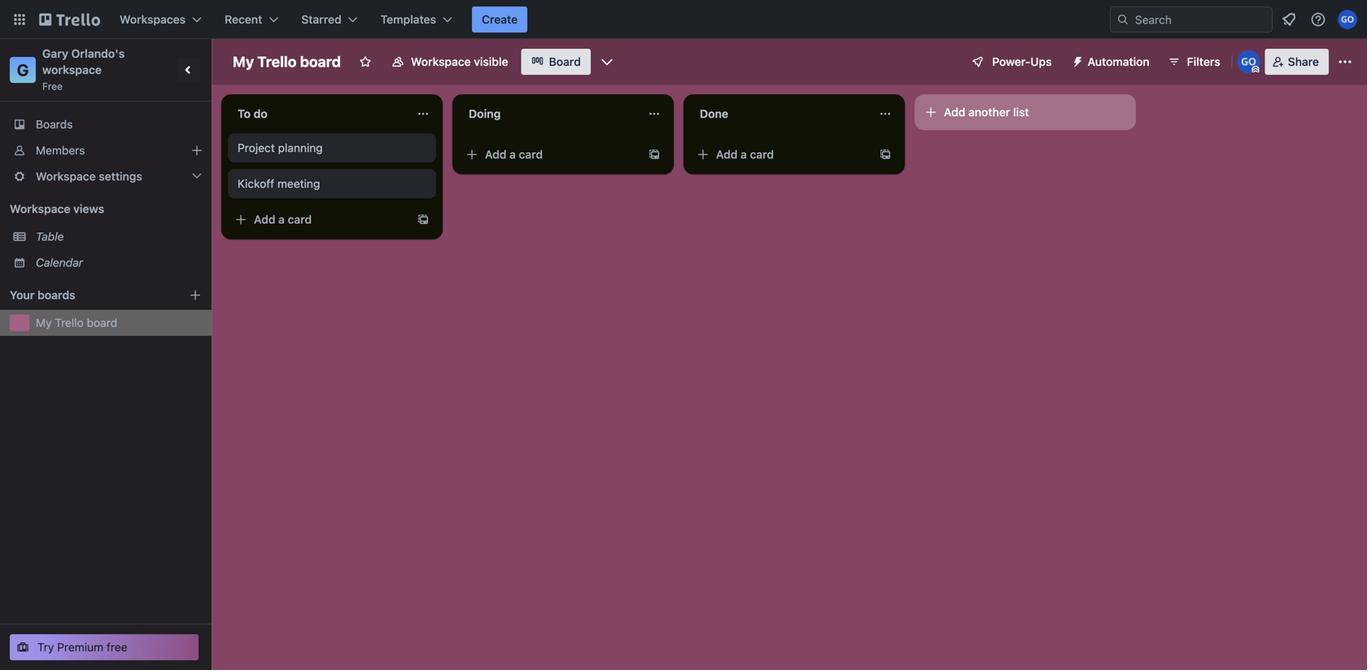 Task type: describe. For each thing, give the bounding box(es) containing it.
workspace visible
[[411, 55, 509, 68]]

share button
[[1266, 49, 1329, 75]]

to do
[[238, 107, 268, 120]]

add for create from template… icon
[[254, 213, 276, 226]]

my trello board link
[[36, 315, 202, 331]]

workspace settings button
[[0, 164, 212, 190]]

premium
[[57, 641, 104, 655]]

templates
[[381, 13, 436, 26]]

kickoff meeting
[[238, 177, 320, 191]]

your
[[10, 289, 35, 302]]

gary orlando's workspace link
[[42, 47, 128, 77]]

power-ups button
[[960, 49, 1062, 75]]

do
[[254, 107, 268, 120]]

to
[[238, 107, 251, 120]]

recent
[[225, 13, 262, 26]]

free
[[107, 641, 127, 655]]

free
[[42, 81, 63, 92]]

workspace visible button
[[382, 49, 518, 75]]

boards
[[36, 118, 73, 131]]

create from template… image for done
[[879, 148, 892, 161]]

card for done
[[750, 148, 774, 161]]

doing
[[469, 107, 501, 120]]

0 vertical spatial gary orlando (garyorlando) image
[[1338, 10, 1358, 29]]

members link
[[0, 138, 212, 164]]

your boards
[[10, 289, 75, 302]]

automation
[[1088, 55, 1150, 68]]

gary
[[42, 47, 68, 60]]

your boards with 1 items element
[[10, 286, 164, 305]]

0 horizontal spatial trello
[[55, 316, 84, 330]]

board link
[[522, 49, 591, 75]]

templates button
[[371, 7, 462, 33]]

power-
[[993, 55, 1031, 68]]

workspaces button
[[110, 7, 212, 33]]

show menu image
[[1338, 54, 1354, 70]]

list
[[1014, 105, 1030, 119]]

add a card button for done
[[690, 142, 873, 168]]

table link
[[36, 229, 202, 245]]

filters
[[1188, 55, 1221, 68]]

add another list button
[[915, 94, 1137, 130]]

calendar
[[36, 256, 83, 269]]

starred button
[[292, 7, 368, 33]]

workspace views
[[10, 202, 104, 216]]

gary orlando's workspace free
[[42, 47, 128, 92]]

my trello board inside text box
[[233, 53, 341, 70]]

kickoff meeting link
[[238, 176, 427, 192]]

workspaces
[[120, 13, 186, 26]]

done
[[700, 107, 729, 120]]

back to home image
[[39, 7, 100, 33]]

try premium free button
[[10, 635, 199, 661]]

my trello board inside the my trello board link
[[36, 316, 117, 330]]

meeting
[[278, 177, 320, 191]]

add a card for done
[[716, 148, 774, 161]]

planning
[[278, 141, 323, 155]]

trello inside text box
[[257, 53, 297, 70]]

sm image
[[1065, 49, 1088, 72]]

add for create from template… image corresponding to done
[[716, 148, 738, 161]]

0 horizontal spatial add a card button
[[228, 207, 410, 233]]

project
[[238, 141, 275, 155]]



Task type: locate. For each thing, give the bounding box(es) containing it.
project planning link
[[238, 140, 427, 156]]

card down doing text field
[[519, 148, 543, 161]]

g link
[[10, 57, 36, 83]]

0 horizontal spatial create from template… image
[[648, 148, 661, 161]]

To do text field
[[228, 101, 407, 127]]

create
[[482, 13, 518, 26]]

1 horizontal spatial add a card button
[[459, 142, 642, 168]]

create from template… image
[[648, 148, 661, 161], [879, 148, 892, 161]]

customize views image
[[599, 54, 615, 70]]

switch to… image
[[11, 11, 28, 28]]

a
[[510, 148, 516, 161], [741, 148, 747, 161], [279, 213, 285, 226]]

workspace down the members
[[36, 170, 96, 183]]

this member is an admin of this board. image
[[1253, 66, 1260, 73]]

2 horizontal spatial add a card
[[716, 148, 774, 161]]

ups
[[1031, 55, 1052, 68]]

1 vertical spatial gary orlando (garyorlando) image
[[1238, 50, 1261, 73]]

workspace
[[42, 63, 102, 77]]

primary element
[[0, 0, 1368, 39]]

a down done text box
[[741, 148, 747, 161]]

settings
[[99, 170, 142, 183]]

add a card button down "kickoff meeting" "link" at top left
[[228, 207, 410, 233]]

add a card button down done text box
[[690, 142, 873, 168]]

add board image
[[189, 289, 202, 302]]

members
[[36, 144, 85, 157]]

0 horizontal spatial a
[[279, 213, 285, 226]]

gary orlando (garyorlando) image right open information menu icon
[[1338, 10, 1358, 29]]

create from template… image
[[417, 213, 430, 226]]

open information menu image
[[1311, 11, 1327, 28]]

0 vertical spatial board
[[300, 53, 341, 70]]

card for doing
[[519, 148, 543, 161]]

workspace inside workspace visible button
[[411, 55, 471, 68]]

workspace up table
[[10, 202, 70, 216]]

orlando's
[[71, 47, 125, 60]]

g
[[17, 60, 29, 79]]

board inside text box
[[300, 53, 341, 70]]

table
[[36, 230, 64, 243]]

add inside button
[[944, 105, 966, 119]]

workspace inside workspace settings dropdown button
[[36, 170, 96, 183]]

0 horizontal spatial gary orlando (garyorlando) image
[[1238, 50, 1261, 73]]

try premium free
[[37, 641, 127, 655]]

1 horizontal spatial board
[[300, 53, 341, 70]]

project planning
[[238, 141, 323, 155]]

automation button
[[1065, 49, 1160, 75]]

1 horizontal spatial a
[[510, 148, 516, 161]]

share
[[1288, 55, 1320, 68]]

add down the done at the top of page
[[716, 148, 738, 161]]

1 vertical spatial board
[[87, 316, 117, 330]]

Doing text field
[[459, 101, 638, 127]]

star or unstar board image
[[359, 55, 372, 68]]

a for doing
[[510, 148, 516, 161]]

trello down boards
[[55, 316, 84, 330]]

boards
[[37, 289, 75, 302]]

1 vertical spatial my trello board
[[36, 316, 117, 330]]

2 vertical spatial workspace
[[10, 202, 70, 216]]

a down kickoff meeting
[[279, 213, 285, 226]]

1 vertical spatial trello
[[55, 316, 84, 330]]

add a card button
[[459, 142, 642, 168], [690, 142, 873, 168], [228, 207, 410, 233]]

0 horizontal spatial my
[[36, 316, 52, 330]]

add
[[944, 105, 966, 119], [485, 148, 507, 161], [716, 148, 738, 161], [254, 213, 276, 226]]

add a card for doing
[[485, 148, 543, 161]]

a down doing text field
[[510, 148, 516, 161]]

board down starred
[[300, 53, 341, 70]]

0 horizontal spatial card
[[288, 213, 312, 226]]

add a card down the done at the top of page
[[716, 148, 774, 161]]

workspace settings
[[36, 170, 142, 183]]

0 vertical spatial my trello board
[[233, 53, 341, 70]]

views
[[73, 202, 104, 216]]

filters button
[[1163, 49, 1226, 75]]

0 notifications image
[[1280, 10, 1299, 29]]

0 vertical spatial workspace
[[411, 55, 471, 68]]

board
[[549, 55, 581, 68]]

2 horizontal spatial a
[[741, 148, 747, 161]]

my inside text box
[[233, 53, 254, 70]]

trello
[[257, 53, 297, 70], [55, 316, 84, 330]]

gary orlando (garyorlando) image
[[1338, 10, 1358, 29], [1238, 50, 1261, 73]]

add a card button down doing text field
[[459, 142, 642, 168]]

starred
[[301, 13, 342, 26]]

2 create from template… image from the left
[[879, 148, 892, 161]]

0 vertical spatial trello
[[257, 53, 297, 70]]

create button
[[472, 7, 528, 33]]

power-ups
[[993, 55, 1052, 68]]

1 horizontal spatial trello
[[257, 53, 297, 70]]

add for create from template… image associated with doing
[[485, 148, 507, 161]]

1 horizontal spatial create from template… image
[[879, 148, 892, 161]]

create from template… image for doing
[[648, 148, 661, 161]]

workspace navigation collapse icon image
[[177, 59, 200, 81]]

card down done text box
[[750, 148, 774, 161]]

1 create from template… image from the left
[[648, 148, 661, 161]]

my down recent
[[233, 53, 254, 70]]

my
[[233, 53, 254, 70], [36, 316, 52, 330]]

workspace for workspace visible
[[411, 55, 471, 68]]

visible
[[474, 55, 509, 68]]

card
[[519, 148, 543, 161], [750, 148, 774, 161], [288, 213, 312, 226]]

workspace for workspace views
[[10, 202, 70, 216]]

add a card
[[485, 148, 543, 161], [716, 148, 774, 161], [254, 213, 312, 226]]

boards link
[[0, 112, 212, 138]]

kickoff
[[238, 177, 274, 191]]

calendar link
[[36, 255, 202, 271]]

2 horizontal spatial card
[[750, 148, 774, 161]]

another
[[969, 105, 1011, 119]]

workspace
[[411, 55, 471, 68], [36, 170, 96, 183], [10, 202, 70, 216]]

search image
[[1117, 13, 1130, 26]]

1 vertical spatial workspace
[[36, 170, 96, 183]]

Search field
[[1130, 7, 1272, 32]]

1 horizontal spatial my trello board
[[233, 53, 341, 70]]

1 vertical spatial my
[[36, 316, 52, 330]]

my trello board
[[233, 53, 341, 70], [36, 316, 117, 330]]

add a card button for doing
[[459, 142, 642, 168]]

try
[[37, 641, 54, 655]]

0 horizontal spatial board
[[87, 316, 117, 330]]

0 horizontal spatial add a card
[[254, 213, 312, 226]]

add left another
[[944, 105, 966, 119]]

1 horizontal spatial card
[[519, 148, 543, 161]]

Board name text field
[[225, 49, 349, 75]]

add down kickoff
[[254, 213, 276, 226]]

Done text field
[[690, 101, 869, 127]]

my down your boards
[[36, 316, 52, 330]]

recent button
[[215, 7, 288, 33]]

trello down recent dropdown button
[[257, 53, 297, 70]]

my trello board down starred
[[233, 53, 341, 70]]

add another list
[[944, 105, 1030, 119]]

gary orlando (garyorlando) image right filters
[[1238, 50, 1261, 73]]

1 horizontal spatial my
[[233, 53, 254, 70]]

a for done
[[741, 148, 747, 161]]

add down doing
[[485, 148, 507, 161]]

1 horizontal spatial gary orlando (garyorlando) image
[[1338, 10, 1358, 29]]

workspace down templates popup button
[[411, 55, 471, 68]]

add a card down kickoff meeting
[[254, 213, 312, 226]]

board down your boards with 1 items element
[[87, 316, 117, 330]]

my trello board down your boards with 1 items element
[[36, 316, 117, 330]]

add a card down doing
[[485, 148, 543, 161]]

workspace for workspace settings
[[36, 170, 96, 183]]

2 horizontal spatial add a card button
[[690, 142, 873, 168]]

board
[[300, 53, 341, 70], [87, 316, 117, 330]]

0 vertical spatial my
[[233, 53, 254, 70]]

1 horizontal spatial add a card
[[485, 148, 543, 161]]

card down meeting
[[288, 213, 312, 226]]

0 horizontal spatial my trello board
[[36, 316, 117, 330]]



Task type: vqa. For each thing, say whether or not it's contained in the screenshot.
the bottom board
yes



